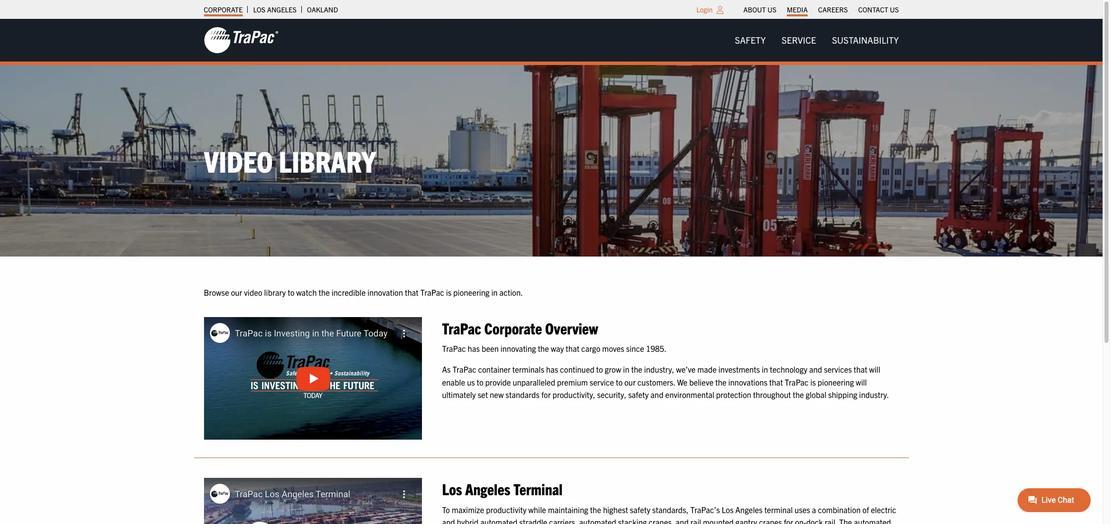 Task type: describe. For each thing, give the bounding box(es) containing it.
sustainability link
[[825, 30, 908, 50]]

straddle
[[520, 518, 548, 525]]

security,
[[598, 390, 627, 400]]

contact us
[[859, 5, 900, 14]]

us for about us
[[768, 5, 777, 14]]

industry,
[[645, 365, 675, 375]]

standards
[[506, 390, 540, 400]]

about us link
[[744, 2, 777, 16]]

media
[[788, 5, 808, 14]]

gantry
[[736, 518, 758, 525]]

for inside as trapac container terminals has continued to grow in the industry, we've made investments in technology and services that will enable us to provide unparalleled premium service to our customers. we believe the innovations that trapac is pioneering will ultimately set new standards for productivity, security, safety and environmental protection throughout the global shipping industry.
[[542, 390, 551, 400]]

pioneering inside as trapac container terminals has continued to grow in the industry, we've made investments in technology and services that will enable us to provide unparalleled premium service to our customers. we believe the innovations that trapac is pioneering will ultimately set new standards for productivity, security, safety and environmental protection throughout the global shipping industry.
[[818, 377, 855, 387]]

unparalleled
[[513, 377, 556, 387]]

the left way
[[538, 344, 549, 354]]

the right watch
[[319, 288, 330, 298]]

menu bar containing safety
[[728, 30, 908, 50]]

productivity,
[[553, 390, 596, 400]]

angeles inside to maximize productivity while maintaining the highest safety standards, trapac's los angeles terminal uses a combination of electric and hybrid automated straddle carriers, automated stacking cranes, and rail mounted gantry cranes for on-dock rail. the automate
[[736, 505, 763, 515]]

customers.
[[638, 377, 676, 387]]

to right us
[[477, 377, 484, 387]]

on-
[[796, 518, 807, 525]]

about us
[[744, 5, 777, 14]]

mounted
[[704, 518, 734, 525]]

of
[[863, 505, 870, 515]]

throughout
[[754, 390, 792, 400]]

believe
[[690, 377, 714, 387]]

a
[[813, 505, 817, 515]]

set
[[478, 390, 488, 400]]

innovation
[[368, 288, 403, 298]]

oakland link
[[307, 2, 338, 16]]

corporate link
[[204, 2, 243, 16]]

los for los angeles terminal
[[442, 480, 462, 499]]

new
[[490, 390, 504, 400]]

rail
[[691, 518, 702, 525]]

library
[[264, 288, 286, 298]]

for inside to maximize productivity while maintaining the highest safety standards, trapac's los angeles terminal uses a combination of electric and hybrid automated straddle carriers, automated stacking cranes, and rail mounted gantry cranes for on-dock rail. the automate
[[784, 518, 794, 525]]

terminal
[[514, 480, 563, 499]]

2 horizontal spatial in
[[762, 365, 769, 375]]

that up throughout
[[770, 377, 784, 387]]

us for contact us
[[891, 5, 900, 14]]

0 vertical spatial our
[[231, 288, 242, 298]]

incredible
[[332, 288, 366, 298]]

standards,
[[653, 505, 689, 515]]

way
[[551, 344, 564, 354]]

as trapac container terminals has continued to grow in the industry, we've made investments in technology and services that will enable us to provide unparalleled premium service to our customers. we believe the innovations that trapac is pioneering will ultimately set new standards for productivity, security, safety and environmental protection throughout the global shipping industry.
[[442, 365, 890, 400]]

since
[[627, 344, 645, 354]]

that right innovation
[[405, 288, 419, 298]]

industry.
[[860, 390, 890, 400]]

safety inside to maximize productivity while maintaining the highest safety standards, trapac's los angeles terminal uses a combination of electric and hybrid automated straddle carriers, automated stacking cranes, and rail mounted gantry cranes for on-dock rail. the automate
[[630, 505, 651, 515]]

video
[[204, 143, 273, 179]]

is inside as trapac container terminals has continued to grow in the industry, we've made investments in technology and services that will enable us to provide unparalleled premium service to our customers. we believe the innovations that trapac is pioneering will ultimately set new standards for productivity, security, safety and environmental protection throughout the global shipping industry.
[[811, 377, 817, 387]]

the
[[840, 518, 853, 525]]

our inside as trapac container terminals has continued to grow in the industry, we've made investments in technology and services that will enable us to provide unparalleled premium service to our customers. we believe the innovations that trapac is pioneering will ultimately set new standards for productivity, security, safety and environmental protection throughout the global shipping industry.
[[625, 377, 636, 387]]

innovating
[[501, 344, 536, 354]]

and left "services"
[[810, 365, 823, 375]]

while
[[529, 505, 547, 515]]

the up 'protection'
[[716, 377, 727, 387]]

carriers,
[[550, 518, 578, 525]]

safety inside as trapac container terminals has continued to grow in the industry, we've made investments in technology and services that will enable us to provide unparalleled premium service to our customers. we believe the innovations that trapac is pioneering will ultimately set new standards for productivity, security, safety and environmental protection throughout the global shipping industry.
[[629, 390, 649, 400]]

1 automated from the left
[[481, 518, 518, 525]]

contact us link
[[859, 2, 900, 16]]

investments
[[719, 365, 761, 375]]

light image
[[717, 6, 724, 14]]

los for los angeles
[[253, 5, 266, 14]]

continued
[[561, 365, 595, 375]]

about
[[744, 5, 767, 14]]

we
[[678, 377, 688, 387]]

to maximize productivity while maintaining the highest safety standards, trapac's los angeles terminal uses a combination of electric and hybrid automated straddle carriers, automated stacking cranes, and rail mounted gantry cranes for on-dock rail. the automate
[[442, 505, 897, 525]]

login link
[[697, 5, 713, 14]]

as
[[442, 365, 451, 375]]

ultimately
[[442, 390, 476, 400]]

0 vertical spatial pioneering
[[454, 288, 490, 298]]

trapac's
[[691, 505, 720, 515]]

menu bar containing about us
[[739, 2, 905, 16]]

service link
[[774, 30, 825, 50]]

overview
[[546, 318, 599, 338]]

corporate inside main content
[[485, 318, 542, 338]]

that right way
[[566, 344, 580, 354]]

safety
[[736, 34, 766, 46]]

container
[[478, 365, 511, 375]]

library
[[279, 143, 376, 179]]

uses
[[795, 505, 811, 515]]



Task type: locate. For each thing, give the bounding box(es) containing it.
us right contact
[[891, 5, 900, 14]]

0 horizontal spatial angeles
[[267, 5, 297, 14]]

for
[[542, 390, 551, 400], [784, 518, 794, 525]]

cranes
[[760, 518, 783, 525]]

automated
[[481, 518, 518, 525], [580, 518, 617, 525]]

0 horizontal spatial in
[[492, 288, 498, 298]]

safety down customers.
[[629, 390, 649, 400]]

is
[[446, 288, 452, 298], [811, 377, 817, 387]]

0 vertical spatial for
[[542, 390, 551, 400]]

angeles up productivity in the left bottom of the page
[[466, 480, 511, 499]]

safety
[[629, 390, 649, 400], [630, 505, 651, 515]]

1 vertical spatial safety
[[630, 505, 651, 515]]

0 vertical spatial is
[[446, 288, 452, 298]]

los up mounted
[[722, 505, 734, 515]]

0 horizontal spatial us
[[768, 5, 777, 14]]

the down since
[[632, 365, 643, 375]]

angeles for los angeles terminal
[[466, 480, 511, 499]]

1 horizontal spatial is
[[811, 377, 817, 387]]

0 horizontal spatial for
[[542, 390, 551, 400]]

to
[[288, 288, 295, 298], [597, 365, 604, 375], [477, 377, 484, 387], [616, 377, 623, 387]]

0 vertical spatial menu bar
[[739, 2, 905, 16]]

los angeles
[[253, 5, 297, 14]]

to left watch
[[288, 288, 295, 298]]

2 horizontal spatial angeles
[[736, 505, 763, 515]]

innovations
[[729, 377, 768, 387]]

1 horizontal spatial angeles
[[466, 480, 511, 499]]

made
[[698, 365, 717, 375]]

los angeles terminal
[[442, 480, 563, 499]]

pioneering down "services"
[[818, 377, 855, 387]]

dock
[[807, 518, 824, 525]]

0 vertical spatial corporate
[[204, 5, 243, 14]]

careers link
[[819, 2, 849, 16]]

combination
[[819, 505, 861, 515]]

menu bar
[[739, 2, 905, 16], [728, 30, 908, 50]]

in up innovations
[[762, 365, 769, 375]]

our
[[231, 288, 242, 298], [625, 377, 636, 387]]

terminals
[[513, 365, 545, 375]]

us
[[768, 5, 777, 14], [891, 5, 900, 14]]

the left highest
[[591, 505, 602, 515]]

1 us from the left
[[768, 5, 777, 14]]

video
[[244, 288, 263, 298]]

oakland
[[307, 5, 338, 14]]

contact
[[859, 5, 889, 14]]

shipping
[[829, 390, 858, 400]]

2 vertical spatial angeles
[[736, 505, 763, 515]]

1 horizontal spatial us
[[891, 5, 900, 14]]

automated down productivity in the left bottom of the page
[[481, 518, 518, 525]]

that right "services"
[[854, 365, 868, 375]]

los
[[253, 5, 266, 14], [442, 480, 462, 499], [722, 505, 734, 515]]

has left been
[[468, 344, 480, 354]]

menu bar down the careers link
[[728, 30, 908, 50]]

0 vertical spatial has
[[468, 344, 480, 354]]

1985.
[[647, 344, 667, 354]]

1 vertical spatial los
[[442, 480, 462, 499]]

services
[[825, 365, 853, 375]]

careers
[[819, 5, 849, 14]]

us inside 'link'
[[891, 5, 900, 14]]

0 vertical spatial safety
[[629, 390, 649, 400]]

1 horizontal spatial has
[[547, 365, 559, 375]]

1 horizontal spatial for
[[784, 518, 794, 525]]

been
[[482, 344, 499, 354]]

video library
[[204, 143, 376, 179]]

provide
[[486, 377, 511, 387]]

us right about
[[768, 5, 777, 14]]

environmental
[[666, 390, 715, 400]]

angeles up gantry
[[736, 505, 763, 515]]

1 horizontal spatial automated
[[580, 518, 617, 525]]

media link
[[788, 2, 808, 16]]

0 horizontal spatial los
[[253, 5, 266, 14]]

angeles left the oakland in the left of the page
[[267, 5, 297, 14]]

0 horizontal spatial automated
[[481, 518, 518, 525]]

login
[[697, 5, 713, 14]]

to
[[442, 505, 450, 515]]

that
[[405, 288, 419, 298], [566, 344, 580, 354], [854, 365, 868, 375], [770, 377, 784, 387]]

0 horizontal spatial our
[[231, 288, 242, 298]]

menu bar up service at the right of page
[[739, 2, 905, 16]]

for down unparalleled on the bottom of page
[[542, 390, 551, 400]]

our up security, on the bottom
[[625, 377, 636, 387]]

the
[[319, 288, 330, 298], [538, 344, 549, 354], [632, 365, 643, 375], [716, 377, 727, 387], [793, 390, 805, 400], [591, 505, 602, 515]]

service
[[782, 34, 817, 46]]

corporate image
[[204, 26, 278, 54]]

0 horizontal spatial has
[[468, 344, 480, 354]]

technology
[[771, 365, 808, 375]]

has inside as trapac container terminals has continued to grow in the industry, we've made investments in technology and services that will enable us to provide unparalleled premium service to our customers. we believe the innovations that trapac is pioneering will ultimately set new standards for productivity, security, safety and environmental protection throughout the global shipping industry.
[[547, 365, 559, 375]]

corporate up innovating
[[485, 318, 542, 338]]

the inside to maximize productivity while maintaining the highest safety standards, trapac's los angeles terminal uses a combination of electric and hybrid automated straddle carriers, automated stacking cranes, and rail mounted gantry cranes for on-dock rail. the automate
[[591, 505, 602, 515]]

moves
[[603, 344, 625, 354]]

in
[[492, 288, 498, 298], [624, 365, 630, 375], [762, 365, 769, 375]]

has
[[468, 344, 480, 354], [547, 365, 559, 375]]

1 vertical spatial has
[[547, 365, 559, 375]]

browse
[[204, 288, 229, 298]]

0 horizontal spatial pioneering
[[454, 288, 490, 298]]

2 vertical spatial los
[[722, 505, 734, 515]]

los up to
[[442, 480, 462, 499]]

corporate up corporate image
[[204, 5, 243, 14]]

2 automated from the left
[[580, 518, 617, 525]]

terminal
[[765, 505, 793, 515]]

highest
[[604, 505, 629, 515]]

action.
[[500, 288, 523, 298]]

angeles for los angeles
[[267, 5, 297, 14]]

protection
[[717, 390, 752, 400]]

enable
[[442, 377, 466, 387]]

1 vertical spatial corporate
[[485, 318, 542, 338]]

main content
[[194, 287, 909, 525]]

0 vertical spatial angeles
[[267, 5, 297, 14]]

in left action.
[[492, 288, 498, 298]]

our left video
[[231, 288, 242, 298]]

pioneering left action.
[[454, 288, 490, 298]]

service
[[590, 377, 614, 387]]

1 horizontal spatial will
[[870, 365, 881, 375]]

to down grow on the right bottom of page
[[616, 377, 623, 387]]

trapac has been innovating the way that cargo moves since 1985.
[[442, 344, 667, 354]]

and left rail
[[676, 518, 689, 525]]

automated down highest
[[580, 518, 617, 525]]

we've
[[677, 365, 696, 375]]

has down trapac has been innovating the way that cargo moves since 1985.
[[547, 365, 559, 375]]

in right grow on the right bottom of page
[[624, 365, 630, 375]]

1 horizontal spatial pioneering
[[818, 377, 855, 387]]

cranes,
[[649, 518, 674, 525]]

1 vertical spatial is
[[811, 377, 817, 387]]

2 horizontal spatial los
[[722, 505, 734, 515]]

the left global at the bottom right of page
[[793, 390, 805, 400]]

sustainability
[[833, 34, 900, 46]]

los angeles link
[[253, 2, 297, 16]]

los inside to maximize productivity while maintaining the highest safety standards, trapac's los angeles terminal uses a combination of electric and hybrid automated straddle carriers, automated stacking cranes, and rail mounted gantry cranes for on-dock rail. the automate
[[722, 505, 734, 515]]

main content containing trapac corporate overview
[[194, 287, 909, 525]]

trapac corporate overview
[[442, 318, 599, 338]]

electric
[[872, 505, 897, 515]]

premium
[[558, 377, 588, 387]]

trapac
[[421, 288, 445, 298], [442, 318, 482, 338], [442, 344, 466, 354], [453, 365, 477, 375], [785, 377, 809, 387]]

and
[[810, 365, 823, 375], [651, 390, 664, 400], [442, 518, 455, 525], [676, 518, 689, 525]]

stacking
[[619, 518, 647, 525]]

1 vertical spatial menu bar
[[728, 30, 908, 50]]

2 us from the left
[[891, 5, 900, 14]]

and down to
[[442, 518, 455, 525]]

los up corporate image
[[253, 5, 266, 14]]

1 vertical spatial will
[[856, 377, 868, 387]]

1 horizontal spatial in
[[624, 365, 630, 375]]

1 vertical spatial our
[[625, 377, 636, 387]]

1 horizontal spatial los
[[442, 480, 462, 499]]

maximize
[[452, 505, 485, 515]]

1 horizontal spatial our
[[625, 377, 636, 387]]

safety link
[[728, 30, 774, 50]]

browse our video library to watch the incredible innovation that trapac is pioneering in action.
[[204, 288, 523, 298]]

watch
[[296, 288, 317, 298]]

angeles
[[267, 5, 297, 14], [466, 480, 511, 499], [736, 505, 763, 515]]

pioneering
[[454, 288, 490, 298], [818, 377, 855, 387]]

1 vertical spatial angeles
[[466, 480, 511, 499]]

productivity
[[486, 505, 527, 515]]

0 horizontal spatial is
[[446, 288, 452, 298]]

0 vertical spatial los
[[253, 5, 266, 14]]

0 horizontal spatial will
[[856, 377, 868, 387]]

global
[[806, 390, 827, 400]]

0 vertical spatial will
[[870, 365, 881, 375]]

1 vertical spatial pioneering
[[818, 377, 855, 387]]

cargo
[[582, 344, 601, 354]]

for left on-
[[784, 518, 794, 525]]

maintaining
[[548, 505, 589, 515]]

rail.
[[825, 518, 838, 525]]

us
[[467, 377, 475, 387]]

safety up stacking
[[630, 505, 651, 515]]

0 horizontal spatial corporate
[[204, 5, 243, 14]]

to up service
[[597, 365, 604, 375]]

and down customers.
[[651, 390, 664, 400]]

1 vertical spatial for
[[784, 518, 794, 525]]

hybrid
[[457, 518, 479, 525]]

1 horizontal spatial corporate
[[485, 318, 542, 338]]



Task type: vqa. For each thing, say whether or not it's contained in the screenshot.
making
no



